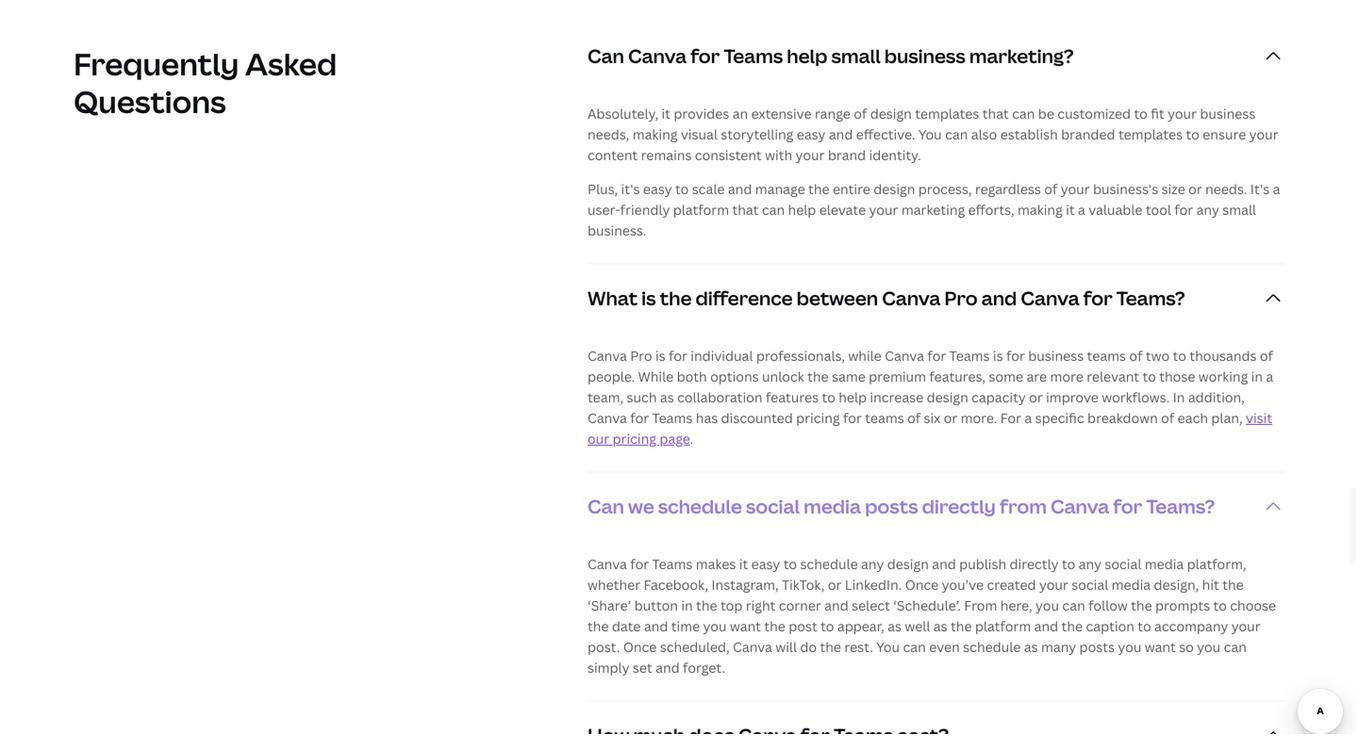 Task type: vqa. For each thing, say whether or not it's contained in the screenshot.
ONCE to the right
yes



Task type: describe. For each thing, give the bounding box(es) containing it.
platform inside the plus, it's easy to scale and manage the entire design process, regardless of your business's size or needs. it's a user-friendly platform that can help elevate your marketing efforts, making it a valuable tool for any small business.
[[673, 201, 729, 219]]

even
[[929, 639, 960, 656]]

can down well
[[903, 639, 926, 656]]

0 vertical spatial teams
[[1087, 347, 1126, 365]]

your down choose
[[1232, 618, 1261, 636]]

business inside dropdown button
[[885, 43, 966, 69]]

while
[[638, 368, 674, 386]]

you down top
[[703, 618, 727, 636]]

be
[[1038, 105, 1054, 123]]

whether
[[588, 576, 641, 594]]

in for a
[[1251, 368, 1263, 386]]

more
[[1050, 368, 1084, 386]]

for down breakdown in the right bottom of the page
[[1113, 494, 1143, 520]]

top
[[721, 597, 743, 615]]

can we schedule social media posts directly from canva for teams? button
[[588, 473, 1285, 541]]

the right hit
[[1223, 576, 1244, 594]]

of left six
[[908, 409, 921, 427]]

can up establish
[[1012, 105, 1035, 123]]

design,
[[1154, 576, 1199, 594]]

1 horizontal spatial want
[[1145, 639, 1176, 656]]

canva right the between
[[882, 285, 941, 311]]

1 vertical spatial social
[[1105, 556, 1142, 573]]

platform,
[[1187, 556, 1247, 573]]

remains
[[641, 146, 692, 164]]

needs,
[[588, 125, 629, 143]]

2 vertical spatial social
[[1072, 576, 1109, 594]]

canva for teams makes it easy to schedule any design and publish directly to any social media platform, whether facebook, instagram, tiktok, or linkedin. once you've created your social media design, hit the 'share' button in the top right corner and select 'schedule'. from here, you can follow the prompts to choose the date and time you want the post to appear, as well as the platform and the caption to accompany your post. once scheduled, canva will do the rest. you can even schedule as many posts you want so you can simply set and forget.
[[588, 556, 1276, 677]]

so
[[1179, 639, 1194, 656]]

a left valuable
[[1078, 201, 1086, 219]]

scale
[[692, 180, 725, 198]]

fit
[[1151, 105, 1165, 123]]

your down entire
[[869, 201, 898, 219]]

you right here,
[[1036, 597, 1059, 615]]

what
[[588, 285, 638, 311]]

directly inside can we schedule social media posts directly from canva for teams? dropdown button
[[922, 494, 996, 520]]

an
[[733, 105, 748, 123]]

your right the fit
[[1168, 105, 1197, 123]]

date
[[612, 618, 641, 636]]

easy inside the plus, it's easy to scale and manage the entire design process, regardless of your business's size or needs. it's a user-friendly platform that can help elevate your marketing efforts, making it a valuable tool for any small business.
[[643, 180, 672, 198]]

canva up are
[[1021, 285, 1080, 311]]

business's
[[1093, 180, 1159, 198]]

process,
[[919, 180, 972, 198]]

canva up absolutely,
[[628, 43, 687, 69]]

has
[[696, 409, 718, 427]]

the up many
[[1062, 618, 1083, 636]]

difference
[[696, 285, 793, 311]]

design inside the plus, it's easy to scale and manage the entire design process, regardless of your business's size or needs. it's a user-friendly platform that can help elevate your marketing efforts, making it a valuable tool for any small business.
[[874, 180, 915, 198]]

well
[[905, 618, 930, 636]]

absolutely, it provides an extensive range of design templates that can be customized to fit your business needs, making visual storytelling easy and effective. you can also establish branded templates to ensure your content remains consistent with your brand identity.
[[588, 105, 1279, 164]]

canva up whether
[[588, 556, 627, 573]]

or inside the canva for teams makes it easy to schedule any design and publish directly to any social media platform, whether facebook, instagram, tiktok, or linkedin. once you've created your social media design, hit the 'share' button in the top right corner and select 'schedule'. from here, you can follow the prompts to choose the date and time you want the post to appear, as well as the platform and the caption to accompany your post. once scheduled, canva will do the rest. you can even schedule as many posts you want so you can simply set and forget.
[[828, 576, 842, 594]]

created
[[987, 576, 1036, 594]]

select
[[852, 597, 890, 615]]

media inside can we schedule social media posts directly from canva for teams? dropdown button
[[804, 494, 861, 520]]

small inside the plus, it's easy to scale and manage the entire design process, regardless of your business's size or needs. it's a user-friendly platform that can help elevate your marketing efforts, making it a valuable tool for any small business.
[[1223, 201, 1257, 219]]

needs.
[[1206, 180, 1247, 198]]

your right ensure in the top of the page
[[1250, 125, 1279, 143]]

plus,
[[588, 180, 618, 198]]

as up even
[[934, 618, 948, 636]]

for up some
[[1006, 347, 1025, 365]]

tool
[[1146, 201, 1171, 219]]

people.
[[588, 368, 635, 386]]

as left many
[[1024, 639, 1038, 656]]

it's
[[1251, 180, 1270, 198]]

and up many
[[1034, 618, 1059, 636]]

'share'
[[588, 597, 631, 615]]

or right six
[[944, 409, 958, 427]]

more.
[[961, 409, 997, 427]]

canva right from
[[1051, 494, 1109, 520]]

can left follow
[[1063, 597, 1085, 615]]

your right created
[[1039, 576, 1069, 594]]

help inside canva pro is for individual professionals, while canva for teams is for business teams of two to thousands of people. while both options unlock the same premium features, some are more relevant to those working in a team, such as collaboration features to help increase design capacity or improve workflows. in addition, canva for teams has discounted pricing for teams of six or more. for a specific breakdown of each plan,
[[839, 389, 867, 407]]

that inside the plus, it's easy to scale and manage the entire design process, regardless of your business's size or needs. it's a user-friendly platform that can help elevate your marketing efforts, making it a valuable tool for any small business.
[[732, 201, 759, 219]]

six
[[924, 409, 941, 427]]

can inside the plus, it's easy to scale and manage the entire design process, regardless of your business's size or needs. it's a user-friendly platform that can help elevate your marketing efforts, making it a valuable tool for any small business.
[[762, 201, 785, 219]]

0 vertical spatial once
[[905, 576, 939, 594]]

and inside absolutely, it provides an extensive range of design templates that can be customized to fit your business needs, making visual storytelling easy and effective. you can also establish branded templates to ensure your content remains consistent with your brand identity.
[[829, 125, 853, 143]]

0 horizontal spatial once
[[623, 639, 657, 656]]

storytelling
[[721, 125, 794, 143]]

can for can canva for teams help small business marketing?
[[588, 43, 624, 69]]

between
[[797, 285, 878, 311]]

for down such
[[630, 409, 649, 427]]

visit our pricing page link
[[588, 409, 1273, 448]]

you right so
[[1197, 639, 1221, 656]]

canva pro is for individual professionals, while canva for teams is for business teams of two to thousands of people. while both options unlock the same premium features, some are more relevant to those working in a team, such as collaboration features to help increase design capacity or improve workflows. in addition, canva for teams has discounted pricing for teams of six or more. for a specific breakdown of each plan,
[[588, 347, 1274, 427]]

prompts
[[1156, 597, 1210, 615]]

1 vertical spatial templates
[[1119, 125, 1183, 143]]

user-
[[588, 201, 620, 219]]

easy inside the canva for teams makes it easy to schedule any design and publish directly to any social media platform, whether facebook, instagram, tiktok, or linkedin. once you've created your social media design, hit the 'share' button in the top right corner and select 'schedule'. from here, you can follow the prompts to choose the date and time you want the post to appear, as well as the platform and the caption to accompany your post. once scheduled, canva will do the rest. you can even schedule as many posts you want so you can simply set and forget.
[[751, 556, 780, 573]]

visit our pricing page
[[588, 409, 1273, 448]]

efforts,
[[968, 201, 1015, 219]]

from
[[964, 597, 997, 615]]

the right do
[[820, 639, 841, 656]]

a right it's
[[1273, 180, 1280, 198]]

workflows.
[[1102, 389, 1170, 407]]

marketing?
[[969, 43, 1074, 69]]

relevant
[[1087, 368, 1140, 386]]

we
[[628, 494, 654, 520]]

tiktok,
[[782, 576, 825, 594]]

the left top
[[696, 597, 717, 615]]

for inside the canva for teams makes it easy to schedule any design and publish directly to any social media platform, whether facebook, instagram, tiktok, or linkedin. once you've created your social media design, hit the 'share' button in the top right corner and select 'schedule'. from here, you can follow the prompts to choose the date and time you want the post to appear, as well as the platform and the caption to accompany your post. once scheduled, canva will do the rest. you can even schedule as many posts you want so you can simply set and forget.
[[630, 556, 649, 573]]

professionals,
[[756, 347, 845, 365]]

0 horizontal spatial any
[[861, 556, 884, 573]]

design inside the canva for teams makes it easy to schedule any design and publish directly to any social media platform, whether facebook, instagram, tiktok, or linkedin. once you've created your social media design, hit the 'share' button in the top right corner and select 'schedule'. from here, you can follow the prompts to choose the date and time you want the post to appear, as well as the platform and the caption to accompany your post. once scheduled, canva will do the rest. you can even schedule as many posts you want so you can simply set and forget.
[[887, 556, 929, 573]]

your right with in the right of the page
[[796, 146, 825, 164]]

business inside canva pro is for individual professionals, while canva for teams is for business teams of two to thousands of people. while both options unlock the same premium features, some are more relevant to those working in a team, such as collaboration features to help increase design capacity or improve workflows. in addition, canva for teams has discounted pricing for teams of six or more. for a specific breakdown of each plan,
[[1028, 347, 1084, 365]]

collaboration
[[677, 389, 763, 407]]

easy inside absolutely, it provides an extensive range of design templates that can be customized to fit your business needs, making visual storytelling easy and effective. you can also establish branded templates to ensure your content remains consistent with your brand identity.
[[797, 125, 826, 143]]

brand
[[828, 146, 866, 164]]

design inside canva pro is for individual professionals, while canva for teams is for business teams of two to thousands of people. while both options unlock the same premium features, some are more relevant to those working in a team, such as collaboration features to help increase design capacity or improve workflows. in addition, canva for teams has discounted pricing for teams of six or more. for a specific breakdown of each plan,
[[927, 389, 969, 407]]

teams up features,
[[950, 347, 990, 365]]

size
[[1162, 180, 1185, 198]]

1 vertical spatial media
[[1145, 556, 1184, 573]]

1 vertical spatial teams
[[865, 409, 904, 427]]

schedule inside dropdown button
[[658, 494, 742, 520]]

is up while on the bottom left
[[656, 347, 666, 365]]

in
[[1173, 389, 1185, 407]]

forget.
[[683, 659, 726, 677]]

friendly
[[620, 201, 670, 219]]

can down choose
[[1224, 639, 1247, 656]]

content
[[588, 146, 638, 164]]

can for can we schedule social media posts directly from canva for teams?
[[588, 494, 624, 520]]

canva up people.
[[588, 347, 627, 365]]

facebook,
[[644, 576, 708, 594]]

page
[[660, 430, 690, 448]]

2 vertical spatial media
[[1112, 576, 1151, 594]]

absolutely,
[[588, 105, 659, 123]]

and down button
[[644, 618, 668, 636]]

and right set
[[656, 659, 680, 677]]

effective.
[[856, 125, 915, 143]]

of inside absolutely, it provides an extensive range of design templates that can be customized to fit your business needs, making visual storytelling easy and effective. you can also establish branded templates to ensure your content remains consistent with your brand identity.
[[854, 105, 867, 123]]

platform inside the canva for teams makes it easy to schedule any design and publish directly to any social media platform, whether facebook, instagram, tiktok, or linkedin. once you've created your social media design, hit the 'share' button in the top right corner and select 'schedule'. from here, you can follow the prompts to choose the date and time you want the post to appear, as well as the platform and the caption to accompany your post. once scheduled, canva will do the rest. you can even schedule as many posts you want so you can simply set and forget.
[[975, 618, 1031, 636]]

publish
[[959, 556, 1007, 573]]

teams up the page
[[652, 409, 693, 427]]

canva down team,
[[588, 409, 627, 427]]

the up even
[[951, 618, 972, 636]]

of right the thousands
[[1260, 347, 1273, 365]]

you down caption
[[1118, 639, 1142, 656]]

valuable
[[1089, 201, 1143, 219]]

you've
[[942, 576, 984, 594]]

while
[[848, 347, 882, 365]]

hit
[[1202, 576, 1220, 594]]

the up will
[[764, 618, 786, 636]]

both
[[677, 368, 707, 386]]

the inside dropdown button
[[660, 285, 692, 311]]

you inside the canva for teams makes it easy to schedule any design and publish directly to any social media platform, whether facebook, instagram, tiktok, or linkedin. once you've created your social media design, hit the 'share' button in the top right corner and select 'schedule'. from here, you can follow the prompts to choose the date and time you want the post to appear, as well as the platform and the caption to accompany your post. once scheduled, canva will do the rest. you can even schedule as many posts you want so you can simply set and forget.
[[877, 639, 900, 656]]

customized
[[1058, 105, 1131, 123]]

simply
[[588, 659, 630, 677]]

follow
[[1089, 597, 1128, 615]]

linkedin.
[[845, 576, 902, 594]]

a up 'visit'
[[1266, 368, 1274, 386]]

caption
[[1086, 618, 1135, 636]]

the up post. on the bottom
[[588, 618, 609, 636]]

will
[[776, 639, 797, 656]]



Task type: locate. For each thing, give the bounding box(es) containing it.
0 vertical spatial can
[[588, 43, 624, 69]]

it inside the plus, it's easy to scale and manage the entire design process, regardless of your business's size or needs. it's a user-friendly platform that can help elevate your marketing efforts, making it a valuable tool for any small business.
[[1066, 201, 1075, 219]]

social inside can we schedule social media posts directly from canva for teams? dropdown button
[[746, 494, 800, 520]]

media up follow
[[1112, 576, 1151, 594]]

for up relevant
[[1084, 285, 1113, 311]]

plus, it's easy to scale and manage the entire design process, regardless of your business's size or needs. it's a user-friendly platform that can help elevate your marketing efforts, making it a valuable tool for any small business.
[[588, 180, 1280, 240]]

1 vertical spatial making
[[1018, 201, 1063, 219]]

0 vertical spatial you
[[919, 125, 942, 143]]

marketing
[[902, 201, 965, 219]]

for up provides
[[691, 43, 720, 69]]

pro up features,
[[945, 285, 978, 311]]

in for the
[[681, 597, 693, 615]]

increase
[[870, 389, 924, 407]]

it
[[662, 105, 671, 123], [1066, 201, 1075, 219], [739, 556, 748, 573]]

our
[[588, 430, 609, 448]]

teams down 'increase'
[[865, 409, 904, 427]]

0 vertical spatial teams?
[[1117, 285, 1185, 311]]

in inside canva pro is for individual professionals, while canva for teams is for business teams of two to thousands of people. while both options unlock the same premium features, some are more relevant to those working in a team, such as collaboration features to help increase design capacity or improve workflows. in addition, canva for teams has discounted pricing for teams of six or more. for a specific breakdown of each plan,
[[1251, 368, 1263, 386]]

asked
[[245, 43, 337, 84]]

any up linkedin.
[[861, 556, 884, 573]]

business
[[885, 43, 966, 69], [1200, 105, 1256, 123], [1028, 347, 1084, 365]]

ensure
[[1203, 125, 1246, 143]]

you up "identity."
[[919, 125, 942, 143]]

working
[[1199, 368, 1248, 386]]

1 vertical spatial pricing
[[613, 430, 657, 448]]

features,
[[929, 368, 986, 386]]

button
[[634, 597, 678, 615]]

teams up the facebook, on the bottom
[[652, 556, 693, 573]]

as down while on the bottom left
[[660, 389, 674, 407]]

directly up created
[[1010, 556, 1059, 573]]

frequently asked questions
[[74, 43, 337, 122]]

0 horizontal spatial schedule
[[658, 494, 742, 520]]

business inside absolutely, it provides an extensive range of design templates that can be customized to fit your business needs, making visual storytelling easy and effective. you can also establish branded templates to ensure your content remains consistent with your brand identity.
[[1200, 105, 1256, 123]]

making inside the plus, it's easy to scale and manage the entire design process, regardless of your business's size or needs. it's a user-friendly platform that can help elevate your marketing efforts, making it a valuable tool for any small business.
[[1018, 201, 1063, 219]]

of down 'in'
[[1161, 409, 1175, 427]]

0 horizontal spatial it
[[662, 105, 671, 123]]

help down manage at the top right of the page
[[788, 201, 816, 219]]

improve
[[1046, 389, 1099, 407]]

0 horizontal spatial making
[[633, 125, 678, 143]]

1 horizontal spatial schedule
[[800, 556, 858, 573]]

1 vertical spatial help
[[788, 201, 816, 219]]

of left two on the right of the page
[[1130, 347, 1143, 365]]

making inside absolutely, it provides an extensive range of design templates that can be customized to fit your business needs, making visual storytelling easy and effective. you can also establish branded templates to ensure your content remains consistent with your brand identity.
[[633, 125, 678, 143]]

in inside the canva for teams makes it easy to schedule any design and publish directly to any social media platform, whether facebook, instagram, tiktok, or linkedin. once you've created your social media design, hit the 'share' button in the top right corner and select 'schedule'. from here, you can follow the prompts to choose the date and time you want the post to appear, as well as the platform and the caption to accompany your post. once scheduled, canva will do the rest. you can even schedule as many posts you want so you can simply set and forget.
[[681, 597, 693, 615]]

0 vertical spatial social
[[746, 494, 800, 520]]

as left well
[[888, 618, 902, 636]]

0 horizontal spatial pricing
[[613, 430, 657, 448]]

of right range
[[854, 105, 867, 123]]

posts inside the canva for teams makes it easy to schedule any design and publish directly to any social media platform, whether facebook, instagram, tiktok, or linkedin. once you've created your social media design, hit the 'share' button in the top right corner and select 'schedule'. from here, you can follow the prompts to choose the date and time you want the post to appear, as well as the platform and the caption to accompany your post. once scheduled, canva will do the rest. you can even schedule as many posts you want so you can simply set and forget.
[[1080, 639, 1115, 656]]

making down regardless
[[1018, 201, 1063, 219]]

appear,
[[838, 618, 885, 636]]

can canva for teams help small business marketing? button
[[588, 22, 1285, 90]]

and up you've
[[932, 556, 956, 573]]

platform down scale
[[673, 201, 729, 219]]

can
[[1012, 105, 1035, 123], [945, 125, 968, 143], [762, 201, 785, 219], [1063, 597, 1085, 615], [903, 639, 926, 656], [1224, 639, 1247, 656]]

are
[[1027, 368, 1047, 386]]

0 vertical spatial pricing
[[796, 409, 840, 427]]

0 horizontal spatial directly
[[922, 494, 996, 520]]

is right what
[[642, 285, 656, 311]]

to
[[1134, 105, 1148, 123], [1186, 125, 1200, 143], [675, 180, 689, 198], [1173, 347, 1187, 365], [1143, 368, 1156, 386], [822, 389, 836, 407], [784, 556, 797, 573], [1062, 556, 1076, 573], [1214, 597, 1227, 615], [821, 618, 834, 636], [1138, 618, 1151, 636]]

0 vertical spatial posts
[[865, 494, 918, 520]]

it up 'instagram,' on the right
[[739, 556, 748, 573]]

premium
[[869, 368, 926, 386]]

0 horizontal spatial in
[[681, 597, 693, 615]]

for
[[691, 43, 720, 69], [1175, 201, 1193, 219], [1084, 285, 1113, 311], [669, 347, 688, 365], [928, 347, 946, 365], [1006, 347, 1025, 365], [630, 409, 649, 427], [843, 409, 862, 427], [1113, 494, 1143, 520], [630, 556, 649, 573]]

of inside the plus, it's easy to scale and manage the entire design process, regardless of your business's size or needs. it's a user-friendly platform that can help elevate your marketing efforts, making it a valuable tool for any small business.
[[1044, 180, 1058, 198]]

2 vertical spatial it
[[739, 556, 748, 573]]

posts up linkedin.
[[865, 494, 918, 520]]

canva
[[628, 43, 687, 69], [882, 285, 941, 311], [1021, 285, 1080, 311], [588, 347, 627, 365], [885, 347, 924, 365], [588, 409, 627, 427], [1051, 494, 1109, 520], [588, 556, 627, 573], [733, 639, 772, 656]]

pricing
[[796, 409, 840, 427], [613, 430, 657, 448]]

2 vertical spatial help
[[839, 389, 867, 407]]

1 horizontal spatial making
[[1018, 201, 1063, 219]]

1 horizontal spatial templates
[[1119, 125, 1183, 143]]

.
[[690, 430, 694, 448]]

plan,
[[1212, 409, 1243, 427]]

small inside dropdown button
[[832, 43, 881, 69]]

directly inside the canva for teams makes it easy to schedule any design and publish directly to any social media platform, whether facebook, instagram, tiktok, or linkedin. once you've created your social media design, hit the 'share' button in the top right corner and select 'schedule'. from here, you can follow the prompts to choose the date and time you want the post to appear, as well as the platform and the caption to accompany your post. once scheduled, canva will do the rest. you can even schedule as many posts you want so you can simply set and forget.
[[1010, 556, 1059, 573]]

any inside the plus, it's easy to scale and manage the entire design process, regardless of your business's size or needs. it's a user-friendly platform that can help elevate your marketing efforts, making it a valuable tool for any small business.
[[1197, 201, 1220, 219]]

you right rest. at bottom
[[877, 639, 900, 656]]

1 horizontal spatial pro
[[945, 285, 978, 311]]

1 horizontal spatial any
[[1079, 556, 1102, 573]]

frequently
[[74, 43, 239, 84]]

team,
[[588, 389, 624, 407]]

once up set
[[623, 639, 657, 656]]

post.
[[588, 639, 620, 656]]

posts down caption
[[1080, 639, 1115, 656]]

each
[[1178, 409, 1208, 427]]

accompany
[[1155, 618, 1229, 636]]

1 vertical spatial in
[[681, 597, 693, 615]]

visit
[[1246, 409, 1273, 427]]

templates
[[915, 105, 979, 123], [1119, 125, 1183, 143]]

pro inside dropdown button
[[945, 285, 978, 311]]

for up both
[[669, 347, 688, 365]]

pricing inside visit our pricing page
[[613, 430, 657, 448]]

1 vertical spatial pro
[[630, 347, 652, 365]]

you inside absolutely, it provides an extensive range of design templates that can be customized to fit your business needs, making visual storytelling easy and effective. you can also establish branded templates to ensure your content remains consistent with your brand identity.
[[919, 125, 942, 143]]

scheduled,
[[660, 639, 730, 656]]

the up elevate
[[808, 180, 830, 198]]

2 horizontal spatial easy
[[797, 125, 826, 143]]

to inside the plus, it's easy to scale and manage the entire design process, regardless of your business's size or needs. it's a user-friendly platform that can help elevate your marketing efforts, making it a valuable tool for any small business.
[[675, 180, 689, 198]]

in right working
[[1251, 368, 1263, 386]]

templates down the fit
[[1119, 125, 1183, 143]]

for down the same
[[843, 409, 862, 427]]

can left the also
[[945, 125, 968, 143]]

help
[[787, 43, 828, 69], [788, 201, 816, 219], [839, 389, 867, 407]]

those
[[1160, 368, 1196, 386]]

and inside the plus, it's easy to scale and manage the entire design process, regardless of your business's size or needs. it's a user-friendly platform that can help elevate your marketing efforts, making it a valuable tool for any small business.
[[728, 180, 752, 198]]

thousands
[[1190, 347, 1257, 365]]

0 vertical spatial directly
[[922, 494, 996, 520]]

the down professionals,
[[808, 368, 829, 386]]

teams inside can canva for teams help small business marketing? dropdown button
[[724, 43, 783, 69]]

1 vertical spatial business
[[1200, 105, 1256, 123]]

0 vertical spatial it
[[662, 105, 671, 123]]

business up more on the right bottom of the page
[[1028, 347, 1084, 365]]

posts
[[865, 494, 918, 520], [1080, 639, 1115, 656]]

do
[[800, 639, 817, 656]]

1 vertical spatial small
[[1223, 201, 1257, 219]]

0 horizontal spatial small
[[832, 43, 881, 69]]

is inside what is the difference between canva pro and canva for teams? dropdown button
[[642, 285, 656, 311]]

1 horizontal spatial posts
[[1080, 639, 1115, 656]]

your up valuable
[[1061, 180, 1090, 198]]

1 horizontal spatial business
[[1028, 347, 1084, 365]]

easy
[[797, 125, 826, 143], [643, 180, 672, 198], [751, 556, 780, 573]]

0 vertical spatial that
[[983, 105, 1009, 123]]

teams? for can we schedule social media posts directly from canva for teams?
[[1146, 494, 1215, 520]]

0 vertical spatial in
[[1251, 368, 1263, 386]]

1 horizontal spatial directly
[[1010, 556, 1059, 573]]

1 horizontal spatial small
[[1223, 201, 1257, 219]]

range
[[815, 105, 851, 123]]

directly
[[922, 494, 996, 520], [1010, 556, 1059, 573]]

design inside absolutely, it provides an extensive range of design templates that can be customized to fit your business needs, making visual storytelling easy and effective. you can also establish branded templates to ensure your content remains consistent with your brand identity.
[[870, 105, 912, 123]]

it inside the canva for teams makes it easy to schedule any design and publish directly to any social media platform, whether facebook, instagram, tiktok, or linkedin. once you've created your social media design, hit the 'share' button in the top right corner and select 'schedule'. from here, you can follow the prompts to choose the date and time you want the post to appear, as well as the platform and the caption to accompany your post. once scheduled, canva will do the rest. you can even schedule as many posts you want so you can simply set and forget.
[[739, 556, 748, 573]]

and right scale
[[728, 180, 752, 198]]

directly up the publish at the bottom right
[[922, 494, 996, 520]]

of right regardless
[[1044, 180, 1058, 198]]

pricing down features
[[796, 409, 840, 427]]

help up range
[[787, 43, 828, 69]]

0 vertical spatial media
[[804, 494, 861, 520]]

some
[[989, 368, 1024, 386]]

1 vertical spatial that
[[732, 201, 759, 219]]

1 vertical spatial it
[[1066, 201, 1075, 219]]

1 horizontal spatial once
[[905, 576, 939, 594]]

teams inside the canva for teams makes it easy to schedule any design and publish directly to any social media platform, whether facebook, instagram, tiktok, or linkedin. once you've created your social media design, hit the 'share' button in the top right corner and select 'schedule'. from here, you can follow the prompts to choose the date and time you want the post to appear, as well as the platform and the caption to accompany your post. once scheduled, canva will do the rest. you can even schedule as many posts you want so you can simply set and forget.
[[652, 556, 693, 573]]

it left valuable
[[1066, 201, 1075, 219]]

1 horizontal spatial in
[[1251, 368, 1263, 386]]

2 can from the top
[[588, 494, 624, 520]]

teams? up two on the right of the page
[[1117, 285, 1185, 311]]

design up effective.
[[870, 105, 912, 123]]

you
[[919, 125, 942, 143], [877, 639, 900, 656]]

regardless
[[975, 180, 1041, 198]]

easy up friendly
[[643, 180, 672, 198]]

0 vertical spatial platform
[[673, 201, 729, 219]]

in up the time at the bottom of the page
[[681, 597, 693, 615]]

0 horizontal spatial you
[[877, 639, 900, 656]]

options
[[710, 368, 759, 386]]

specific
[[1035, 409, 1084, 427]]

1 horizontal spatial you
[[919, 125, 942, 143]]

establish
[[1001, 125, 1058, 143]]

set
[[633, 659, 652, 677]]

design down "identity."
[[874, 180, 915, 198]]

posts inside dropdown button
[[865, 494, 918, 520]]

0 horizontal spatial that
[[732, 201, 759, 219]]

that up the also
[[983, 105, 1009, 123]]

help down the same
[[839, 389, 867, 407]]

0 horizontal spatial business
[[885, 43, 966, 69]]

such
[[627, 389, 657, 407]]

that inside absolutely, it provides an extensive range of design templates that can be customized to fit your business needs, making visual storytelling easy and effective. you can also establish branded templates to ensure your content remains consistent with your brand identity.
[[983, 105, 1009, 123]]

can canva for teams help small business marketing?
[[588, 43, 1074, 69]]

0 horizontal spatial pro
[[630, 347, 652, 365]]

provides
[[674, 105, 729, 123]]

it inside absolutely, it provides an extensive range of design templates that can be customized to fit your business needs, making visual storytelling easy and effective. you can also establish branded templates to ensure your content remains consistent with your brand identity.
[[662, 105, 671, 123]]

0 vertical spatial pro
[[945, 285, 978, 311]]

the inside canva pro is for individual professionals, while canva for teams is for business teams of two to thousands of people. while both options unlock the same premium features, some are more relevant to those working in a team, such as collaboration features to help increase design capacity or improve workflows. in addition, canva for teams has discounted pricing for teams of six or more. for a specific breakdown of each plan,
[[808, 368, 829, 386]]

media
[[804, 494, 861, 520], [1145, 556, 1184, 573], [1112, 576, 1151, 594]]

the inside the plus, it's easy to scale and manage the entire design process, regardless of your business's size or needs. it's a user-friendly platform that can help elevate your marketing efforts, making it a valuable tool for any small business.
[[808, 180, 830, 198]]

unlock
[[762, 368, 804, 386]]

help inside can canva for teams help small business marketing? dropdown button
[[787, 43, 828, 69]]

or inside the plus, it's easy to scale and manage the entire design process, regardless of your business's size or needs. it's a user-friendly platform that can help elevate your marketing efforts, making it a valuable tool for any small business.
[[1189, 180, 1202, 198]]

1 vertical spatial easy
[[643, 180, 672, 198]]

for inside the plus, it's easy to scale and manage the entire design process, regardless of your business's size or needs. it's a user-friendly platform that can help elevate your marketing efforts, making it a valuable tool for any small business.
[[1175, 201, 1193, 219]]

1 vertical spatial teams?
[[1146, 494, 1215, 520]]

rest.
[[845, 639, 873, 656]]

small up range
[[832, 43, 881, 69]]

or down are
[[1029, 389, 1043, 407]]

'schedule'.
[[894, 597, 961, 615]]

1 horizontal spatial it
[[739, 556, 748, 573]]

for
[[1001, 409, 1022, 427]]

here,
[[1001, 597, 1033, 615]]

1 vertical spatial platform
[[975, 618, 1031, 636]]

post
[[789, 618, 818, 636]]

0 vertical spatial making
[[633, 125, 678, 143]]

0 vertical spatial business
[[885, 43, 966, 69]]

2 vertical spatial business
[[1028, 347, 1084, 365]]

breakdown
[[1088, 409, 1158, 427]]

1 vertical spatial directly
[[1010, 556, 1059, 573]]

consistent
[[695, 146, 762, 164]]

that down manage at the top right of the page
[[732, 201, 759, 219]]

extensive
[[751, 105, 812, 123]]

media up design,
[[1145, 556, 1184, 573]]

it left provides
[[662, 105, 671, 123]]

0 horizontal spatial easy
[[643, 180, 672, 198]]

2 horizontal spatial it
[[1066, 201, 1075, 219]]

2 horizontal spatial schedule
[[963, 639, 1021, 656]]

a right for
[[1025, 409, 1032, 427]]

2 horizontal spatial any
[[1197, 201, 1220, 219]]

as inside canva pro is for individual professionals, while canva for teams is for business teams of two to thousands of people. while both options unlock the same premium features, some are more relevant to those working in a team, such as collaboration features to help increase design capacity or improve workflows. in addition, canva for teams has discounted pricing for teams of six or more. for a specific breakdown of each plan,
[[660, 389, 674, 407]]

small down the needs.
[[1223, 201, 1257, 219]]

teams up 'an'
[[724, 43, 783, 69]]

0 horizontal spatial teams
[[865, 409, 904, 427]]

can left "we"
[[588, 494, 624, 520]]

1 horizontal spatial easy
[[751, 556, 780, 573]]

and inside dropdown button
[[982, 285, 1017, 311]]

0 horizontal spatial platform
[[673, 201, 729, 219]]

1 vertical spatial posts
[[1080, 639, 1115, 656]]

and up "appear,"
[[825, 597, 849, 615]]

right
[[746, 597, 776, 615]]

0 vertical spatial small
[[832, 43, 881, 69]]

for up whether
[[630, 556, 649, 573]]

0 vertical spatial help
[[787, 43, 828, 69]]

teams
[[724, 43, 783, 69], [950, 347, 990, 365], [652, 409, 693, 427], [652, 556, 693, 573]]

media up tiktok,
[[804, 494, 861, 520]]

1 vertical spatial want
[[1145, 639, 1176, 656]]

canva up premium
[[885, 347, 924, 365]]

discounted
[[721, 409, 793, 427]]

pro inside canva pro is for individual professionals, while canva for teams is for business teams of two to thousands of people. while both options unlock the same premium features, some are more relevant to those working in a team, such as collaboration features to help increase design capacity or improve workflows. in addition, canva for teams has discounted pricing for teams of six or more. for a specific breakdown of each plan,
[[630, 347, 652, 365]]

makes
[[696, 556, 736, 573]]

0 horizontal spatial posts
[[865, 494, 918, 520]]

teams?
[[1117, 285, 1185, 311], [1146, 494, 1215, 520]]

2 vertical spatial easy
[[751, 556, 780, 573]]

same
[[832, 368, 866, 386]]

that
[[983, 105, 1009, 123], [732, 201, 759, 219]]

capacity
[[972, 389, 1026, 407]]

corner
[[779, 597, 821, 615]]

0 horizontal spatial want
[[730, 618, 761, 636]]

1 vertical spatial you
[[877, 639, 900, 656]]

0 vertical spatial templates
[[915, 105, 979, 123]]

help inside the plus, it's easy to scale and manage the entire design process, regardless of your business's size or needs. it's a user-friendly platform that can help elevate your marketing efforts, making it a valuable tool for any small business.
[[788, 201, 816, 219]]

canva left will
[[733, 639, 772, 656]]

1 can from the top
[[588, 43, 624, 69]]

schedule right "we"
[[658, 494, 742, 520]]

want left so
[[1145, 639, 1176, 656]]

0 vertical spatial schedule
[[658, 494, 742, 520]]

0 vertical spatial want
[[730, 618, 761, 636]]

what is the difference between canva pro and canva for teams? button
[[588, 265, 1285, 332]]

1 horizontal spatial platform
[[975, 618, 1031, 636]]

1 vertical spatial can
[[588, 494, 624, 520]]

pro up while on the bottom left
[[630, 347, 652, 365]]

easy up 'instagram,' on the right
[[751, 556, 780, 573]]

any down the needs.
[[1197, 201, 1220, 219]]

1 vertical spatial once
[[623, 639, 657, 656]]

the right follow
[[1131, 597, 1152, 615]]

2 vertical spatial schedule
[[963, 639, 1021, 656]]

1 horizontal spatial that
[[983, 105, 1009, 123]]

making up remains
[[633, 125, 678, 143]]

platform down here,
[[975, 618, 1031, 636]]

once up 'schedule'.
[[905, 576, 939, 594]]

2 horizontal spatial business
[[1200, 105, 1256, 123]]

is up some
[[993, 347, 1003, 365]]

1 horizontal spatial pricing
[[796, 409, 840, 427]]

manage
[[755, 180, 805, 198]]

questions
[[74, 81, 226, 122]]

1 horizontal spatial teams
[[1087, 347, 1126, 365]]

for up features,
[[928, 347, 946, 365]]

pricing inside canva pro is for individual professionals, while canva for teams is for business teams of two to thousands of people. while both options unlock the same premium features, some are more relevant to those working in a team, such as collaboration features to help increase design capacity or improve workflows. in addition, canva for teams has discounted pricing for teams of six or more. for a specific breakdown of each plan,
[[796, 409, 840, 427]]

identity.
[[869, 146, 921, 164]]

two
[[1146, 347, 1170, 365]]

business up absolutely, it provides an extensive range of design templates that can be customized to fit your business needs, making visual storytelling easy and effective. you can also establish branded templates to ensure your content remains consistent with your brand identity.
[[885, 43, 966, 69]]

many
[[1041, 639, 1076, 656]]

the right what
[[660, 285, 692, 311]]

and up some
[[982, 285, 1017, 311]]

choose
[[1230, 597, 1276, 615]]

0 vertical spatial easy
[[797, 125, 826, 143]]

any up follow
[[1079, 556, 1102, 573]]

0 horizontal spatial templates
[[915, 105, 979, 123]]

teams? for what is the difference between canva pro and canva for teams?
[[1117, 285, 1185, 311]]

1 vertical spatial schedule
[[800, 556, 858, 573]]



